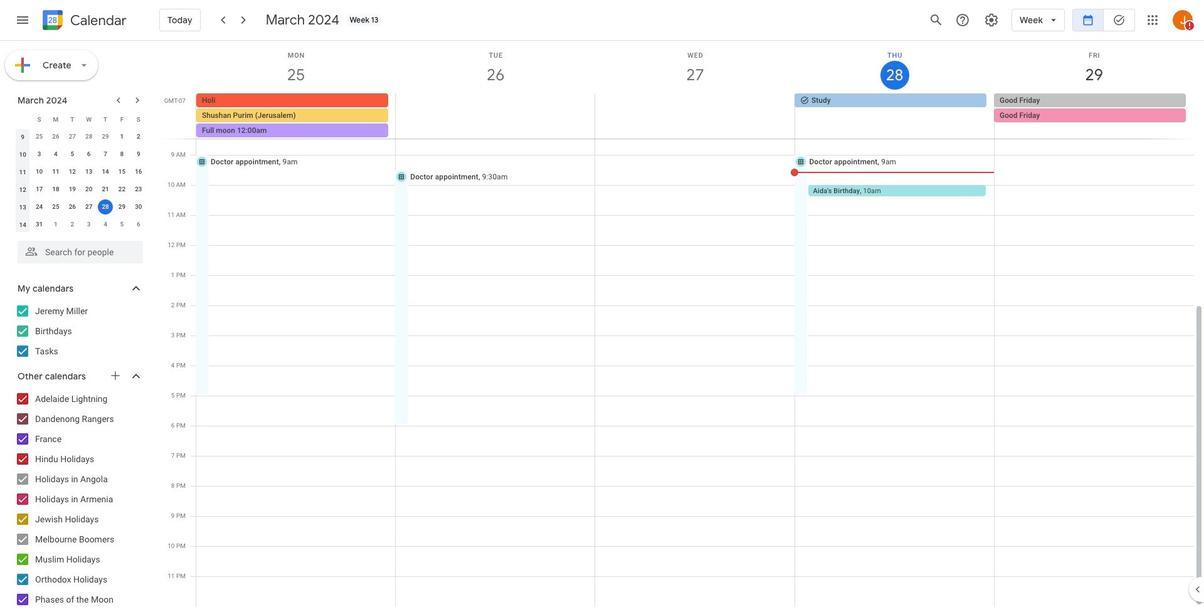 Task type: locate. For each thing, give the bounding box(es) containing it.
column header
[[14, 110, 31, 128]]

None search field
[[0, 236, 156, 263]]

29 element
[[114, 199, 129, 214]]

april 6 element
[[131, 217, 146, 232]]

row
[[191, 93, 1204, 139], [14, 110, 147, 128], [14, 128, 147, 146], [14, 146, 147, 163], [14, 163, 147, 181], [14, 181, 147, 198], [14, 198, 147, 216], [14, 216, 147, 233]]

4 element
[[48, 147, 63, 162]]

18 element
[[48, 182, 63, 197]]

column header inside march 2024 "grid"
[[14, 110, 31, 128]]

21 element
[[98, 182, 113, 197]]

february 28 element
[[81, 129, 96, 144]]

add other calendars image
[[109, 369, 122, 382]]

31 element
[[32, 217, 47, 232]]

3 element
[[32, 147, 47, 162]]

row group
[[14, 128, 147, 233]]

1 element
[[114, 129, 129, 144]]

other calendars list
[[3, 389, 156, 607]]

april 2 element
[[65, 217, 80, 232]]

9 element
[[131, 147, 146, 162]]

february 26 element
[[48, 129, 63, 144]]

20 element
[[81, 182, 96, 197]]

heading
[[68, 13, 127, 28]]

11 element
[[48, 164, 63, 179]]

row group inside march 2024 "grid"
[[14, 128, 147, 233]]

16 element
[[131, 164, 146, 179]]

main drawer image
[[15, 13, 30, 28]]

27 element
[[81, 199, 96, 214]]

calendar element
[[40, 8, 127, 35]]

february 27 element
[[65, 129, 80, 144]]

grid
[[161, 41, 1204, 607]]

6 element
[[81, 147, 96, 162]]

25 element
[[48, 199, 63, 214]]

heading inside calendar element
[[68, 13, 127, 28]]

7 element
[[98, 147, 113, 162]]

15 element
[[114, 164, 129, 179]]

cell
[[196, 93, 396, 139], [396, 93, 595, 139], [595, 93, 795, 139], [994, 93, 1194, 139], [97, 198, 114, 216]]



Task type: describe. For each thing, give the bounding box(es) containing it.
17 element
[[32, 182, 47, 197]]

2 element
[[131, 129, 146, 144]]

8 element
[[114, 147, 129, 162]]

april 1 element
[[48, 217, 63, 232]]

april 5 element
[[114, 217, 129, 232]]

14 element
[[98, 164, 113, 179]]

february 29 element
[[98, 129, 113, 144]]

10 element
[[32, 164, 47, 179]]

23 element
[[131, 182, 146, 197]]

26 element
[[65, 199, 80, 214]]

13 element
[[81, 164, 96, 179]]

30 element
[[131, 199, 146, 214]]

settings menu image
[[984, 13, 999, 28]]

april 4 element
[[98, 217, 113, 232]]

12 element
[[65, 164, 80, 179]]

april 3 element
[[81, 217, 96, 232]]

28, today element
[[98, 199, 113, 214]]

march 2024 grid
[[12, 110, 147, 233]]

5 element
[[65, 147, 80, 162]]

Search for people text field
[[25, 241, 135, 263]]

24 element
[[32, 199, 47, 214]]

my calendars list
[[3, 301, 156, 361]]

february 25 element
[[32, 129, 47, 144]]

cell inside row group
[[97, 198, 114, 216]]

19 element
[[65, 182, 80, 197]]

22 element
[[114, 182, 129, 197]]



Task type: vqa. For each thing, say whether or not it's contained in the screenshot.
the 16 element in the left of the page
yes



